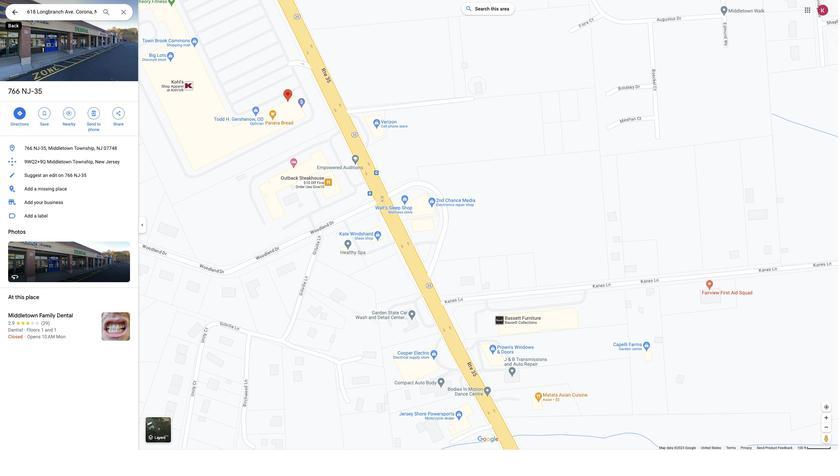 Task type: vqa. For each thing, say whether or not it's contained in the screenshot.
Privacy BUTTON
yes



Task type: locate. For each thing, give the bounding box(es) containing it.
766 nj-35, middletown township, nj 07748 button
[[0, 142, 138, 155]]

0 horizontal spatial 35
[[34, 87, 42, 96]]

family
[[39, 313, 55, 320]]

0 vertical spatial middletown
[[48, 146, 73, 151]]

3 add from the top
[[24, 214, 33, 219]]

add for add a label
[[24, 214, 33, 219]]

add left your
[[24, 200, 33, 205]]

nj- down 9wq2+9q middletown township, new jersey
[[74, 173, 81, 178]]

0 horizontal spatial 766
[[8, 87, 20, 96]]

photos
[[8, 229, 26, 236]]

place down on
[[56, 186, 67, 192]]


[[17, 110, 23, 117]]

1 vertical spatial send
[[757, 447, 765, 450]]


[[11, 7, 19, 17]]

send for send to phone
[[87, 122, 96, 127]]

766 nj-35
[[8, 87, 42, 96]]

2 vertical spatial middletown
[[8, 313, 38, 320]]

add your business
[[24, 200, 63, 205]]

nj- up 9wq2+9q
[[34, 146, 41, 151]]

township, left nj on the left top of the page
[[74, 146, 95, 151]]

add for add your business
[[24, 200, 33, 205]]

middletown family dental
[[8, 313, 73, 320]]

0 vertical spatial a
[[34, 186, 37, 192]]

mon
[[56, 334, 66, 340]]

2 add from the top
[[24, 200, 33, 205]]

place up middletown family dental
[[26, 294, 39, 301]]

privacy
[[741, 447, 752, 450]]

100 ft button
[[798, 447, 832, 450]]

1 horizontal spatial this
[[491, 6, 499, 12]]

none field inside 618 longbranch ave. corona, ny 11368 field
[[27, 8, 97, 16]]

suggest
[[24, 173, 42, 178]]

google
[[686, 447, 697, 450]]

zoom out image
[[825, 425, 830, 430]]

 search field
[[5, 4, 133, 22]]

766 for 766 nj-35, middletown township, nj 07748
[[24, 146, 32, 151]]

township, left new
[[73, 159, 94, 165]]

a
[[34, 186, 37, 192], [34, 214, 37, 219]]

1 right and
[[54, 328, 57, 333]]

1 vertical spatial add
[[24, 200, 33, 205]]

middletown up on
[[47, 159, 72, 165]]

directions
[[11, 122, 29, 127]]

2 a from the top
[[34, 214, 37, 219]]

send product feedback
[[757, 447, 793, 450]]

nj- up 
[[22, 87, 34, 96]]

this left area
[[491, 6, 499, 12]]

2 1 from the left
[[54, 328, 57, 333]]

618 Longbranch Ave. Corona, NY 11368 field
[[5, 4, 133, 20]]

766
[[8, 87, 20, 96], [24, 146, 32, 151], [65, 173, 73, 178]]

nj-
[[22, 87, 34, 96], [34, 146, 41, 151], [74, 173, 81, 178]]


[[115, 110, 122, 117]]

1 horizontal spatial 1
[[54, 328, 57, 333]]

at
[[8, 294, 14, 301]]

35 inside the suggest an edit on 766 nj-35 button
[[81, 173, 87, 178]]

a for label
[[34, 214, 37, 219]]

100 ft
[[798, 447, 807, 450]]

 button
[[5, 4, 24, 22]]

1 1 from the left
[[41, 328, 44, 333]]

nj- for 35,
[[34, 146, 41, 151]]

35
[[34, 87, 42, 96], [81, 173, 87, 178]]

this right at
[[15, 294, 24, 301]]

0 vertical spatial place
[[56, 186, 67, 192]]

766 nj-35, middletown township, nj 07748
[[24, 146, 117, 151]]

middletown up the 9wq2+9q middletown township, new jersey button
[[48, 146, 73, 151]]

footer inside the google maps element
[[660, 446, 798, 451]]

middletown inside the 9wq2+9q middletown township, new jersey button
[[47, 159, 72, 165]]

middletown
[[48, 146, 73, 151], [47, 159, 72, 165], [8, 313, 38, 320]]

1
[[41, 328, 44, 333], [54, 328, 57, 333]]

0 horizontal spatial this
[[15, 294, 24, 301]]

add a missing place button
[[0, 182, 138, 196]]

save
[[40, 122, 49, 127]]

add a label button
[[0, 209, 138, 223]]

2.9 stars 29 reviews image
[[8, 320, 50, 327]]

footer
[[660, 446, 798, 451]]

1 vertical spatial 766
[[24, 146, 32, 151]]

share
[[113, 122, 124, 127]]

1 horizontal spatial 35
[[81, 173, 87, 178]]

add a label
[[24, 214, 48, 219]]

0 vertical spatial send
[[87, 122, 96, 127]]

this for at
[[15, 294, 24, 301]]

35 down 9wq2+9q middletown township, new jersey
[[81, 173, 87, 178]]

add a missing place
[[24, 186, 67, 192]]

a left label
[[34, 214, 37, 219]]

add
[[24, 186, 33, 192], [24, 200, 33, 205], [24, 214, 33, 219]]

0 horizontal spatial place
[[26, 294, 39, 301]]

this inside 766 nj-35 main content
[[15, 294, 24, 301]]

35 up 
[[34, 87, 42, 96]]

actions for 766 nj-35 region
[[0, 102, 138, 136]]

footer containing map data ©2023 google
[[660, 446, 798, 451]]

a left missing
[[34, 186, 37, 192]]

united states
[[702, 447, 722, 450]]

dental
[[57, 313, 73, 320]]

this
[[491, 6, 499, 12], [15, 294, 24, 301]]

0 vertical spatial nj-
[[22, 87, 34, 96]]

0 vertical spatial 766
[[8, 87, 20, 96]]

1 vertical spatial middletown
[[47, 159, 72, 165]]

send inside send product feedback button
[[757, 447, 765, 450]]

1 vertical spatial township,
[[73, 159, 94, 165]]

⋅
[[24, 334, 26, 340]]

0 vertical spatial add
[[24, 186, 33, 192]]

0 horizontal spatial 1
[[41, 328, 44, 333]]

1 horizontal spatial send
[[757, 447, 765, 450]]

collapse side panel image
[[139, 222, 146, 229]]

1 vertical spatial nj-
[[34, 146, 41, 151]]

at this place
[[8, 294, 39, 301]]

1 vertical spatial this
[[15, 294, 24, 301]]

terms button
[[727, 446, 736, 451]]

1 horizontal spatial place
[[56, 186, 67, 192]]

closed
[[8, 334, 23, 340]]

1 vertical spatial 35
[[81, 173, 87, 178]]

1 left and
[[41, 328, 44, 333]]

766 up 
[[8, 87, 20, 96]]

township, inside the 9wq2+9q middletown township, new jersey button
[[73, 159, 94, 165]]

add left label
[[24, 214, 33, 219]]

1 add from the top
[[24, 186, 33, 192]]

0 horizontal spatial send
[[87, 122, 96, 127]]

terms
[[727, 447, 736, 450]]

middletown up 2.9 stars 29 reviews image
[[8, 313, 38, 320]]

middletown inside 766 nj-35, middletown township, nj 07748 button
[[48, 146, 73, 151]]

add down suggest
[[24, 186, 33, 192]]

to
[[97, 122, 101, 127]]

2 horizontal spatial 766
[[65, 173, 73, 178]]

2.9
[[8, 321, 15, 326]]

send inside send to phone
[[87, 122, 96, 127]]

a for missing
[[34, 186, 37, 192]]

1 vertical spatial a
[[34, 214, 37, 219]]

place inside button
[[56, 186, 67, 192]]

township,
[[74, 146, 95, 151], [73, 159, 94, 165]]

None field
[[27, 8, 97, 16]]

1 a from the top
[[34, 186, 37, 192]]

send left product
[[757, 447, 765, 450]]

766 right on
[[65, 173, 73, 178]]

send
[[87, 122, 96, 127], [757, 447, 765, 450]]

send product feedback button
[[757, 446, 793, 451]]

766 up 9wq2+9q
[[24, 146, 32, 151]]

floors
[[27, 328, 40, 333]]

2 vertical spatial add
[[24, 214, 33, 219]]

this inside button
[[491, 6, 499, 12]]

send up phone
[[87, 122, 96, 127]]

place
[[56, 186, 67, 192], [26, 294, 39, 301]]

1 horizontal spatial 766
[[24, 146, 32, 151]]

nj
[[97, 146, 103, 151]]

0 vertical spatial 35
[[34, 87, 42, 96]]

0 vertical spatial this
[[491, 6, 499, 12]]

0 vertical spatial township,
[[74, 146, 95, 151]]



Task type: describe. For each thing, give the bounding box(es) containing it.
nearby
[[63, 122, 76, 127]]


[[91, 110, 97, 117]]

766 nj-35 main content
[[0, 0, 138, 451]]

766 for 766 nj-35
[[8, 87, 20, 96]]

label
[[38, 214, 48, 219]]

send to phone
[[87, 122, 101, 132]]

united states button
[[702, 446, 722, 451]]

google account: kenny nguyen  
(kenny.nguyen@adept.ai) image
[[818, 5, 829, 15]]

business
[[44, 200, 63, 205]]

show your location image
[[824, 405, 830, 411]]

search
[[475, 6, 490, 12]]

zoom in image
[[825, 416, 830, 421]]

9wq2+9q middletown township, new jersey
[[24, 159, 120, 165]]

search this area button
[[462, 3, 515, 15]]

new
[[95, 159, 105, 165]]

this for search
[[491, 6, 499, 12]]

map
[[660, 447, 666, 450]]

suggest an edit on 766 nj-35
[[24, 173, 87, 178]]

product
[[766, 447, 778, 450]]

your
[[34, 200, 43, 205]]

google maps element
[[0, 0, 839, 451]]

opens
[[27, 334, 41, 340]]

add your business link
[[0, 196, 138, 209]]

and
[[45, 328, 53, 333]]

united
[[702, 447, 711, 450]]

ft
[[805, 447, 807, 450]]

privacy button
[[741, 446, 752, 451]]

nj- for 35
[[22, 87, 34, 96]]

dentist
[[8, 328, 23, 333]]

states
[[712, 447, 722, 450]]

missing
[[38, 186, 54, 192]]


[[41, 110, 48, 117]]

add for add a missing place
[[24, 186, 33, 192]]

dentist · floors 1 and 1 closed ⋅ opens 10 am mon
[[8, 328, 66, 340]]

07748
[[104, 146, 117, 151]]

100
[[798, 447, 804, 450]]

35,
[[41, 146, 47, 151]]

jersey
[[106, 159, 120, 165]]

data
[[667, 447, 674, 450]]

suggest an edit on 766 nj-35 button
[[0, 169, 138, 182]]

2 vertical spatial nj-
[[74, 173, 81, 178]]

show street view coverage image
[[822, 434, 832, 444]]

edit
[[49, 173, 57, 178]]

·
[[24, 328, 25, 333]]

township, inside 766 nj-35, middletown township, nj 07748 button
[[74, 146, 95, 151]]

9wq2+9q middletown township, new jersey button
[[0, 155, 138, 169]]

2 vertical spatial 766
[[65, 173, 73, 178]]

area
[[500, 6, 510, 12]]

1 vertical spatial place
[[26, 294, 39, 301]]

9wq2+9q
[[24, 159, 46, 165]]

send for send product feedback
[[757, 447, 765, 450]]

map data ©2023 google
[[660, 447, 697, 450]]

feedback
[[779, 447, 793, 450]]

layers
[[155, 436, 166, 441]]

phone
[[88, 127, 99, 132]]

(29)
[[41, 321, 50, 326]]

©2023
[[675, 447, 685, 450]]

search this area
[[475, 6, 510, 12]]

10 am
[[42, 334, 55, 340]]


[[66, 110, 72, 117]]

on
[[58, 173, 64, 178]]

an
[[43, 173, 48, 178]]



